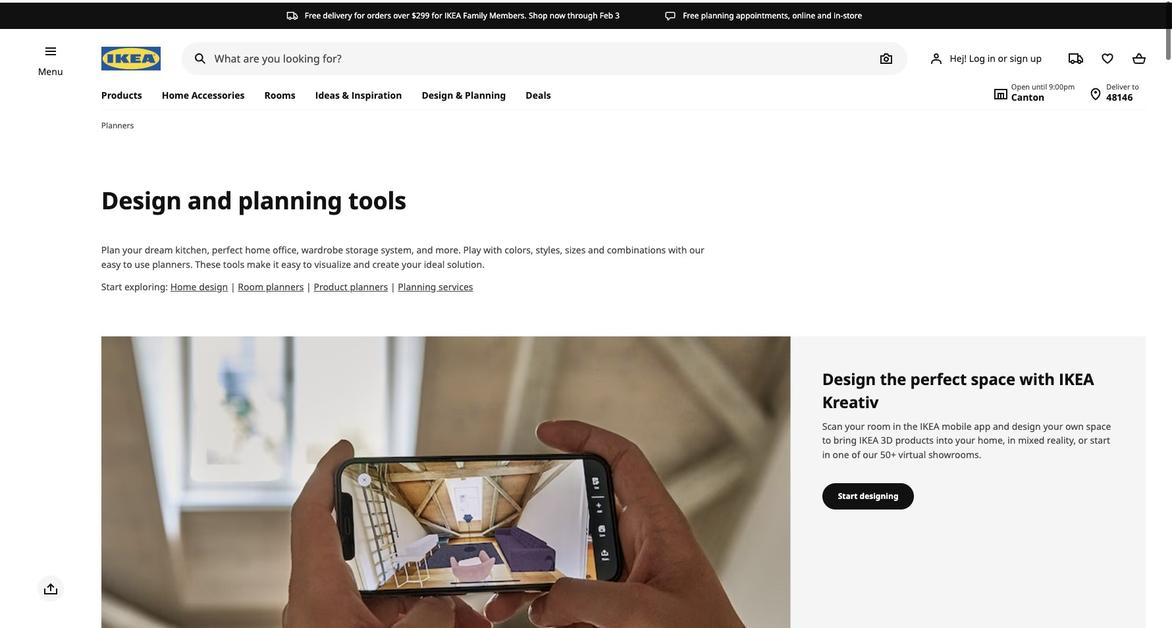 Task type: locate. For each thing, give the bounding box(es) containing it.
0 vertical spatial space
[[971, 365, 1016, 387]]

through
[[567, 7, 598, 18]]

plan
[[101, 241, 120, 254]]

1 vertical spatial our
[[863, 446, 878, 459]]

perfect up mobile
[[910, 365, 967, 387]]

0 horizontal spatial for
[[354, 7, 365, 18]]

| left room
[[230, 278, 235, 290]]

our right combinations
[[689, 241, 705, 254]]

perfect
[[212, 241, 243, 254], [910, 365, 967, 387]]

store
[[843, 7, 862, 18]]

or down own
[[1078, 432, 1088, 444]]

design right inspiration
[[422, 86, 453, 99]]

design up mixed
[[1012, 417, 1041, 430]]

own
[[1066, 417, 1084, 430]]

ikea inside design the perfect space with ikea kreativ
[[1059, 365, 1094, 387]]

design up dream
[[101, 182, 182, 214]]

our right of
[[863, 446, 878, 459]]

1 horizontal spatial design
[[1012, 417, 1041, 430]]

& for ideas
[[342, 86, 349, 99]]

hej! log in or sign up
[[950, 49, 1042, 62]]

None search field
[[182, 40, 908, 72]]

1 free from the left
[[305, 7, 321, 18]]

free for free planning appointments, online and in-store
[[683, 7, 699, 18]]

to left use
[[123, 255, 132, 268]]

0 horizontal spatial planning
[[238, 182, 342, 214]]

room
[[867, 417, 891, 430]]

home left accessories
[[162, 86, 189, 99]]

0 horizontal spatial planning
[[398, 278, 436, 290]]

in
[[988, 49, 996, 62], [893, 417, 901, 430], [1008, 432, 1016, 444], [822, 446, 830, 459]]

to down scan
[[822, 432, 831, 444]]

or left the sign
[[998, 49, 1007, 62]]

and up 'home,'
[[993, 417, 1010, 430]]

3d
[[881, 432, 893, 444]]

tools up storage
[[348, 182, 406, 214]]

0 vertical spatial start
[[101, 278, 122, 290]]

your down mobile
[[956, 432, 975, 444]]

easy down plan at the top left of page
[[101, 255, 121, 268]]

your
[[123, 241, 142, 254], [402, 255, 422, 268], [845, 417, 865, 430], [1043, 417, 1063, 430], [956, 432, 975, 444]]

to inside deliver to 48146
[[1132, 79, 1139, 89]]

ikea logotype, go to start page image
[[101, 44, 161, 68]]

and down storage
[[353, 255, 370, 268]]

design inside design the perfect space with ikea kreativ
[[822, 365, 876, 387]]

design & planning link
[[412, 79, 516, 107]]

ideas & inspiration link
[[305, 79, 412, 107]]

space inside scan your room in the ikea mobile app and design your own space to bring ikea 3d products into your home, in mixed reality, or start in one of our 50+ virtual showrooms.
[[1086, 417, 1111, 430]]

ideas
[[315, 86, 340, 99]]

planning up office,
[[238, 182, 342, 214]]

start for start designing
[[838, 488, 858, 499]]

0 vertical spatial perfect
[[212, 241, 243, 254]]

design
[[422, 86, 453, 99], [101, 182, 182, 214], [822, 365, 876, 387]]

free
[[305, 7, 321, 18], [683, 7, 699, 18]]

use
[[134, 255, 150, 268]]

$299
[[412, 7, 430, 18]]

solution.
[[447, 255, 485, 268]]

the up 'products'
[[904, 417, 918, 430]]

space inside design the perfect space with ikea kreativ
[[971, 365, 1016, 387]]

home
[[162, 86, 189, 99], [170, 278, 197, 290]]

0 vertical spatial or
[[998, 49, 1007, 62]]

0 horizontal spatial space
[[971, 365, 1016, 387]]

free planning appointments, online and in-store link
[[665, 7, 862, 19]]

&
[[342, 86, 349, 99], [456, 86, 463, 99]]

48146
[[1107, 88, 1133, 101]]

0 horizontal spatial our
[[689, 241, 705, 254]]

menu
[[38, 63, 63, 75]]

home
[[245, 241, 270, 254]]

0 horizontal spatial design
[[101, 182, 182, 214]]

ikea
[[444, 7, 461, 18], [1059, 365, 1094, 387], [920, 417, 939, 430], [859, 432, 879, 444]]

start inside button
[[838, 488, 858, 499]]

1 vertical spatial or
[[1078, 432, 1088, 444]]

product planners link
[[314, 278, 388, 290]]

1 horizontal spatial planning
[[701, 7, 734, 18]]

0 horizontal spatial perfect
[[212, 241, 243, 254]]

0 vertical spatial tools
[[348, 182, 406, 214]]

design inside design & planning link
[[422, 86, 453, 99]]

tools inside plan your dream kitchen, perfect home office, wardrobe storage system, and more. play with colors, styles, sizes and combinations with our easy to use planners. these tools make it easy to visualize and create your ideal solution.
[[223, 255, 244, 268]]

1 horizontal spatial our
[[863, 446, 878, 459]]

to inside scan your room in the ikea mobile app and design your own space to bring ikea 3d products into your home, in mixed reality, or start in one of our 50+ virtual showrooms.
[[822, 432, 831, 444]]

rooms
[[264, 86, 296, 99]]

or
[[998, 49, 1007, 62], [1078, 432, 1088, 444]]

room
[[238, 278, 263, 290]]

planning left appointments,
[[701, 7, 734, 18]]

& for design
[[456, 86, 463, 99]]

design for design and planning tools
[[101, 182, 182, 214]]

easy right it
[[281, 255, 301, 268]]

2 vertical spatial design
[[822, 365, 876, 387]]

1 horizontal spatial &
[[456, 86, 463, 99]]

a person holding a smartphone which shows an empty room furnished with ikea products in augmented reality. image
[[101, 334, 791, 628]]

planners down it
[[266, 278, 304, 290]]

design and planning tools
[[101, 182, 406, 214]]

1 horizontal spatial perfect
[[910, 365, 967, 387]]

0 horizontal spatial tools
[[223, 255, 244, 268]]

the up the room at the right bottom
[[880, 365, 906, 387]]

design inside scan your room in the ikea mobile app and design your own space to bring ikea 3d products into your home, in mixed reality, or start in one of our 50+ virtual showrooms.
[[1012, 417, 1041, 430]]

and up ideal on the top of the page
[[417, 241, 433, 254]]

perfect inside design the perfect space with ikea kreativ
[[910, 365, 967, 387]]

space up the start
[[1086, 417, 1111, 430]]

2 horizontal spatial |
[[390, 278, 396, 290]]

delivery
[[323, 7, 352, 18]]

1 horizontal spatial design
[[422, 86, 453, 99]]

1 vertical spatial perfect
[[910, 365, 967, 387]]

the
[[880, 365, 906, 387], [904, 417, 918, 430]]

ikea up own
[[1059, 365, 1094, 387]]

for right $299
[[432, 7, 442, 18]]

1 vertical spatial tools
[[223, 255, 244, 268]]

with up mixed
[[1020, 365, 1055, 387]]

home down planners.
[[170, 278, 197, 290]]

exploring:
[[124, 278, 168, 290]]

sizes
[[565, 241, 586, 254]]

1 horizontal spatial for
[[432, 7, 442, 18]]

1 vertical spatial start
[[838, 488, 858, 499]]

1 vertical spatial space
[[1086, 417, 1111, 430]]

2 horizontal spatial design
[[822, 365, 876, 387]]

easy
[[101, 255, 121, 268], [281, 255, 301, 268]]

visualize
[[314, 255, 351, 268]]

1 horizontal spatial space
[[1086, 417, 1111, 430]]

into
[[936, 432, 953, 444]]

open until 9:00pm canton
[[1011, 79, 1075, 101]]

1 horizontal spatial planners
[[350, 278, 388, 290]]

0 horizontal spatial planners
[[266, 278, 304, 290]]

and up kitchen,
[[188, 182, 232, 214]]

kreativ
[[822, 388, 879, 410]]

9:00pm
[[1049, 79, 1075, 89]]

in left mixed
[[1008, 432, 1016, 444]]

1 vertical spatial planning
[[238, 182, 342, 214]]

system,
[[381, 241, 414, 254]]

planning
[[465, 86, 506, 99], [398, 278, 436, 290]]

product
[[314, 278, 348, 290]]

space
[[971, 365, 1016, 387], [1086, 417, 1111, 430]]

1 horizontal spatial |
[[306, 278, 311, 290]]

| down create
[[390, 278, 396, 290]]

perfect up these
[[212, 241, 243, 254]]

colors,
[[505, 241, 533, 254]]

open
[[1011, 79, 1030, 89]]

1 vertical spatial the
[[904, 417, 918, 430]]

design up "kreativ"
[[822, 365, 876, 387]]

0 horizontal spatial easy
[[101, 255, 121, 268]]

showrooms.
[[928, 446, 981, 459]]

2 & from the left
[[456, 86, 463, 99]]

0 vertical spatial the
[[880, 365, 906, 387]]

start exploring: home design | room planners | product planners | planning services
[[101, 278, 473, 290]]

and left in-
[[817, 7, 832, 18]]

0 vertical spatial design
[[199, 278, 228, 290]]

ikea left family
[[444, 7, 461, 18]]

1 easy from the left
[[101, 255, 121, 268]]

1 horizontal spatial start
[[838, 488, 858, 499]]

your down system,
[[402, 255, 422, 268]]

tools left make
[[223, 255, 244, 268]]

0 vertical spatial our
[[689, 241, 705, 254]]

appointments,
[[736, 7, 790, 18]]

start designing
[[838, 488, 899, 499]]

1 vertical spatial design
[[1012, 417, 1041, 430]]

menu button
[[38, 62, 63, 76]]

orders
[[367, 7, 391, 18]]

design down these
[[199, 278, 228, 290]]

|
[[230, 278, 235, 290], [306, 278, 311, 290], [390, 278, 396, 290]]

0 horizontal spatial with
[[484, 241, 502, 254]]

1 horizontal spatial planning
[[465, 86, 506, 99]]

1 vertical spatial home
[[170, 278, 197, 290]]

planners
[[266, 278, 304, 290], [350, 278, 388, 290]]

to
[[1132, 79, 1139, 89], [123, 255, 132, 268], [303, 255, 312, 268], [822, 432, 831, 444]]

to right deliver
[[1132, 79, 1139, 89]]

3 | from the left
[[390, 278, 396, 290]]

| left "product"
[[306, 278, 311, 290]]

with
[[484, 241, 502, 254], [668, 241, 687, 254], [1020, 365, 1055, 387]]

space up 'app' on the right
[[971, 365, 1016, 387]]

ikea up into
[[920, 417, 939, 430]]

perfect inside plan your dream kitchen, perfect home office, wardrobe storage system, and more. play with colors, styles, sizes and combinations with our easy to use planners. these tools make it easy to visualize and create your ideal solution.
[[212, 241, 243, 254]]

plan your dream kitchen, perfect home office, wardrobe storage system, and more. play with colors, styles, sizes and combinations with our easy to use planners. these tools make it easy to visualize and create your ideal solution.
[[101, 241, 705, 268]]

1 horizontal spatial easy
[[281, 255, 301, 268]]

1 horizontal spatial free
[[683, 7, 699, 18]]

more.
[[435, 241, 461, 254]]

planning left the "deals"
[[465, 86, 506, 99]]

styles,
[[536, 241, 563, 254]]

0 horizontal spatial start
[[101, 278, 122, 290]]

1 & from the left
[[342, 86, 349, 99]]

1 | from the left
[[230, 278, 235, 290]]

for left orders
[[354, 7, 365, 18]]

products link
[[101, 79, 152, 107]]

0 horizontal spatial free
[[305, 7, 321, 18]]

make
[[247, 255, 271, 268]]

hej!
[[950, 49, 967, 62]]

with right combinations
[[668, 241, 687, 254]]

our
[[689, 241, 705, 254], [863, 446, 878, 459]]

2 horizontal spatial with
[[1020, 365, 1055, 387]]

2 free from the left
[[683, 7, 699, 18]]

dream
[[145, 241, 173, 254]]

start left designing
[[838, 488, 858, 499]]

with right play on the top left
[[484, 241, 502, 254]]

0 horizontal spatial |
[[230, 278, 235, 290]]

1 vertical spatial design
[[101, 182, 182, 214]]

0 horizontal spatial &
[[342, 86, 349, 99]]

3
[[615, 7, 620, 18]]

1 horizontal spatial or
[[1078, 432, 1088, 444]]

start left exploring: at the left top
[[101, 278, 122, 290]]

1 horizontal spatial with
[[668, 241, 687, 254]]

planners down create
[[350, 278, 388, 290]]

home,
[[978, 432, 1005, 444]]

design the perfect space with ikea kreativ
[[822, 365, 1094, 410]]

planning down ideal on the top of the page
[[398, 278, 436, 290]]

0 vertical spatial design
[[422, 86, 453, 99]]

0 vertical spatial planning
[[701, 7, 734, 18]]

design
[[199, 278, 228, 290], [1012, 417, 1041, 430]]

products
[[895, 432, 934, 444]]

the inside scan your room in the ikea mobile app and design your own space to bring ikea 3d products into your home, in mixed reality, or start in one of our 50+ virtual showrooms.
[[904, 417, 918, 430]]



Task type: vqa. For each thing, say whether or not it's contained in the screenshot.
IKEA Family card 'section'
no



Task type: describe. For each thing, give the bounding box(es) containing it.
feb
[[600, 7, 613, 18]]

virtual
[[899, 446, 926, 459]]

planners.
[[152, 255, 193, 268]]

home accessories
[[162, 86, 245, 99]]

in right log
[[988, 49, 996, 62]]

with inside design the perfect space with ikea kreativ
[[1020, 365, 1055, 387]]

Search by product text field
[[182, 40, 908, 72]]

in-
[[834, 7, 843, 18]]

products
[[101, 86, 142, 99]]

one
[[833, 446, 849, 459]]

log
[[969, 49, 985, 62]]

2 planners from the left
[[350, 278, 388, 290]]

and inside scan your room in the ikea mobile app and design your own space to bring ikea 3d products into your home, in mixed reality, or start in one of our 50+ virtual showrooms.
[[993, 417, 1010, 430]]

bring
[[834, 432, 857, 444]]

the inside design the perfect space with ikea kreativ
[[880, 365, 906, 387]]

rooms link
[[255, 79, 305, 107]]

in right the room at the right bottom
[[893, 417, 901, 430]]

members.
[[489, 7, 527, 18]]

0 vertical spatial planning
[[465, 86, 506, 99]]

free for free delivery for orders over $299 for ikea family members. shop now through feb 3
[[305, 7, 321, 18]]

your up use
[[123, 241, 142, 254]]

1 horizontal spatial tools
[[348, 182, 406, 214]]

1 for from the left
[[354, 7, 365, 18]]

ideal
[[424, 255, 445, 268]]

designing
[[860, 488, 899, 499]]

2 | from the left
[[306, 278, 311, 290]]

create
[[372, 255, 399, 268]]

home design link
[[170, 278, 228, 290]]

these
[[195, 255, 221, 268]]

deliver
[[1107, 79, 1130, 89]]

combinations
[[607, 241, 666, 254]]

scan your room in the ikea mobile app and design your own space to bring ikea 3d products into your home, in mixed reality, or start in one of our 50+ virtual showrooms.
[[822, 417, 1111, 459]]

mobile
[[942, 417, 972, 430]]

start
[[1090, 432, 1110, 444]]

accessories
[[191, 86, 245, 99]]

start designing button
[[822, 481, 914, 507]]

design for design & planning
[[422, 86, 453, 99]]

it
[[273, 255, 279, 268]]

scan
[[822, 417, 843, 430]]

sign
[[1010, 49, 1028, 62]]

storage
[[346, 241, 379, 254]]

1 vertical spatial planning
[[398, 278, 436, 290]]

ikea down the room at the right bottom
[[859, 432, 879, 444]]

inspiration
[[351, 86, 402, 99]]

ideas & inspiration
[[315, 86, 402, 99]]

our inside plan your dream kitchen, perfect home office, wardrobe storage system, and more. play with colors, styles, sizes and combinations with our easy to use planners. these tools make it easy to visualize and create your ideal solution.
[[689, 241, 705, 254]]

0 vertical spatial home
[[162, 86, 189, 99]]

0 horizontal spatial or
[[998, 49, 1007, 62]]

1 planners from the left
[[266, 278, 304, 290]]

reality,
[[1047, 432, 1076, 444]]

free delivery for orders over $299 for ikea family members. shop now through feb 3 link
[[286, 7, 620, 19]]

deals link
[[516, 79, 561, 107]]

until
[[1032, 79, 1047, 89]]

app
[[974, 417, 991, 430]]

mixed
[[1018, 432, 1045, 444]]

planning services link
[[398, 278, 473, 290]]

design & planning
[[422, 86, 506, 99]]

kitchen,
[[175, 241, 210, 254]]

office,
[[273, 241, 299, 254]]

in left the one
[[822, 446, 830, 459]]

your up reality,
[[1043, 417, 1063, 430]]

and right sizes
[[588, 241, 605, 254]]

deliver to 48146
[[1107, 79, 1139, 101]]

shop
[[529, 7, 548, 18]]

free planning appointments, online and in-store
[[683, 7, 862, 18]]

0 horizontal spatial design
[[199, 278, 228, 290]]

free delivery for orders over $299 for ikea family members. shop now through feb 3
[[305, 7, 620, 18]]

start for start exploring: home design | room planners | product planners | planning services
[[101, 278, 122, 290]]

family
[[463, 7, 487, 18]]

2 easy from the left
[[281, 255, 301, 268]]

over
[[393, 7, 410, 18]]

deals
[[526, 86, 551, 99]]

design for design the perfect space with ikea kreativ
[[822, 365, 876, 387]]

wardrobe
[[301, 241, 343, 254]]

planners
[[101, 117, 134, 128]]

of
[[852, 446, 860, 459]]

or inside scan your room in the ikea mobile app and design your own space to bring ikea 3d products into your home, in mixed reality, or start in one of our 50+ virtual showrooms.
[[1078, 432, 1088, 444]]

now
[[550, 7, 565, 18]]

50+
[[880, 446, 896, 459]]

room planners link
[[238, 278, 304, 290]]

up
[[1030, 49, 1042, 62]]

services
[[439, 278, 473, 290]]

your up bring
[[845, 417, 865, 430]]

2 for from the left
[[432, 7, 442, 18]]

play
[[463, 241, 481, 254]]

home accessories link
[[152, 79, 255, 107]]

our inside scan your room in the ikea mobile app and design your own space to bring ikea 3d products into your home, in mixed reality, or start in one of our 50+ virtual showrooms.
[[863, 446, 878, 459]]

hej! log in or sign up link
[[913, 43, 1058, 69]]

to down wardrobe
[[303, 255, 312, 268]]



